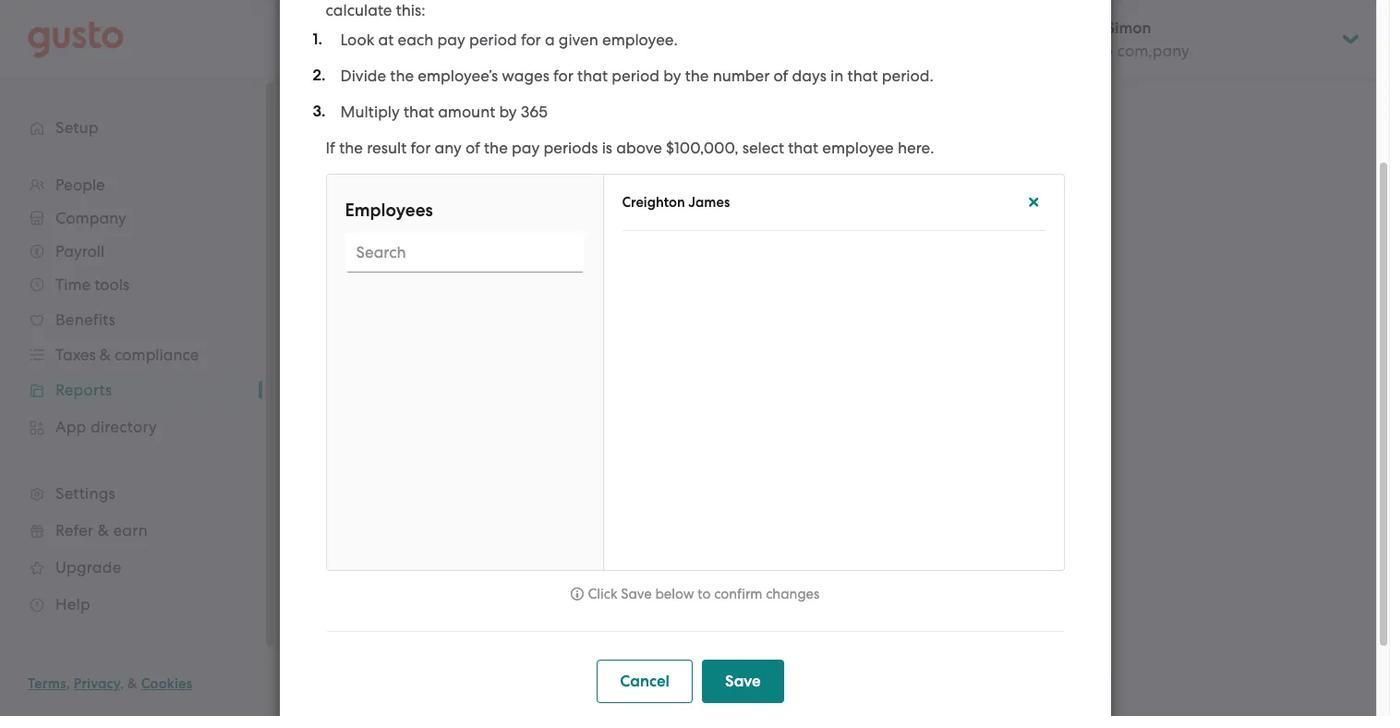 Task type: describe. For each thing, give the bounding box(es) containing it.
add employees
[[362, 626, 475, 645]]

by up "reducing"
[[664, 67, 681, 85]]

list containing look at each pay period for a given employee
[[340, 480, 1071, 610]]

number for employee.
[[713, 67, 770, 85]]

allow
[[432, 260, 467, 276]]

by up 'below'
[[678, 517, 695, 536]]

all for were
[[388, 78, 406, 97]]

$100,000, for here
[[695, 589, 768, 608]]

you'll
[[340, 119, 372, 136]]

in inside employees dialog
[[831, 67, 844, 85]]

people
[[402, 100, 446, 116]]

criteria.
[[633, 119, 682, 136]]

employees up via
[[660, 297, 729, 313]]

that inside select all employees who were fired for cause or voluntarily resigned or voluntarily reduced hours selecting people here will exclude them from reducing your forgiveness amount. for anyone you select, however, you'll need written proof that they meet these criteria.
[[498, 119, 525, 136]]

click
[[588, 586, 618, 602]]

cause
[[629, 78, 671, 97]]

2 select from the top
[[340, 260, 378, 276]]

terms
[[28, 675, 66, 692]]

via
[[662, 315, 681, 332]]

annualized
[[707, 429, 789, 448]]

divide for divide the employee's wages for that period by the number of days in that period.
[[340, 67, 386, 85]]

days for period
[[806, 517, 841, 536]]

cookies button
[[141, 673, 192, 695]]

terms link
[[28, 675, 66, 692]]

look at each pay period for a given employee.
[[340, 30, 678, 49]]

about
[[415, 315, 454, 332]]

&
[[128, 675, 138, 692]]

during
[[925, 429, 973, 448]]

which
[[688, 260, 726, 276]]

divide the employee's wages for that period by the number of days in that period
[[355, 517, 944, 536]]

amount for divide the employee's wages for that period by the number of days in that period
[[452, 553, 510, 572]]

for up were
[[521, 30, 541, 49]]

module__icon___go7vc image
[[340, 628, 355, 643]]

employee.
[[602, 30, 678, 49]]

confirm
[[714, 586, 763, 602]]

reducing
[[628, 100, 684, 116]]

wages for employee
[[516, 517, 564, 536]]

for inside select all employees who were fired for cause or voluntarily resigned or voluntarily reduced hours selecting people here will exclude them from reducing your forgiveness amount. for anyone you select, however, you'll need written proof that they meet these criteria.
[[605, 78, 625, 97]]

are
[[801, 260, 822, 276]]

all inside did you manage your employees on gusto in all of 2019? select "yes" to allow gusto to automatically determine which employees are highly compensated based on guidance from the small business administration. select "no" to manually enter highly compensated employees for 2019. learn more about highly compensated employees via the
[[670, 237, 688, 257]]

result for if the result for any of the pay periods is above $100,000, select that employee here
[[396, 589, 436, 608]]

for
[[851, 100, 872, 116]]

of up "forgiveness"
[[774, 67, 789, 85]]

for inside did you manage your employees on gusto in all of 2019? select "yes" to allow gusto to automatically determine which employees are highly compensated based on guidance from the small business administration. select "no" to manually enter highly compensated employees for 2019. learn more about highly compensated employees via the
[[732, 297, 750, 313]]

of inside did you manage your employees on gusto in all of 2019? select "yes" to allow gusto to automatically determine which employees are highly compensated based on guidance from the small business administration. select "no" to manually enter highly compensated employees for 2019. learn more about highly compensated employees via the
[[692, 237, 707, 257]]

2019
[[977, 429, 1010, 448]]

manually
[[427, 297, 487, 313]]

to up business
[[511, 260, 525, 276]]

2 horizontal spatial highly
[[826, 260, 864, 276]]

need
[[376, 119, 408, 136]]

them
[[558, 100, 591, 116]]

these
[[595, 119, 630, 136]]

look for look at each pay period for a given employee
[[355, 481, 389, 500]]

made
[[527, 429, 570, 448]]

select,
[[953, 100, 993, 116]]

any for if the result for any of the pay periods is above $100,000, select that employee here
[[464, 589, 491, 608]]

small
[[461, 278, 496, 295]]

automatically
[[528, 260, 616, 276]]

periods for if the result for any of the pay periods is above $100,000, select that employee here
[[573, 589, 627, 608]]

0 vertical spatial save
[[621, 586, 652, 602]]

is for if the result for any of the pay periods is above $100,000, select that employee here.
[[602, 139, 613, 157]]

here inside select all employees who were fired for cause or voluntarily resigned or voluntarily reduced hours selecting people here will exclude them from reducing your forgiveness amount. for anyone you select, however, you'll need written proof that they meet these criteria.
[[450, 100, 478, 116]]

above for here
[[645, 589, 691, 608]]

0 horizontal spatial creighton james
[[355, 147, 478, 165]]

cancel
[[620, 672, 670, 691]]

employee's for divide the employee's wages for that period by the number of days in that period
[[432, 517, 512, 536]]

were
[[527, 78, 563, 97]]

at for look at each pay period for a given employee
[[392, 481, 408, 500]]

if the result for any of the pay periods is above $100,000, select that employee here.
[[326, 139, 935, 157]]

employees
[[345, 200, 433, 221]]

however,
[[996, 100, 1054, 116]]

1 horizontal spatial gusto
[[606, 237, 649, 257]]

proof
[[460, 119, 495, 136]]

select all employees who were fired for cause or voluntarily resigned or voluntarily reduced hours selecting people here will exclude them from reducing your forgiveness amount. for anyone you select, however, you'll need written proof that they meet these criteria.
[[340, 78, 1054, 136]]

of left circle info "image"
[[495, 589, 509, 608]]

for down made
[[535, 481, 555, 500]]

in inside did you manage your employees on gusto in all of 2019? select "yes" to allow gusto to automatically determine which employees are highly compensated based on guidance from the small business administration. select "no" to manually enter highly compensated employees for 2019. learn more about highly compensated employees via the
[[653, 237, 666, 257]]

learn
[[340, 315, 376, 332]]

they
[[528, 119, 556, 136]]

any for if the result for any of the pay periods is above $100,000, select that employee here.
[[435, 139, 462, 157]]

0 vertical spatial on
[[583, 237, 602, 257]]

guidance
[[340, 278, 400, 295]]

forgiveness
[[719, 100, 791, 116]]

save inside button
[[725, 672, 761, 691]]

multiply for divide the employee's wages for that period by the number of days in that period
[[355, 553, 414, 572]]

2 horizontal spatial or
[[843, 78, 858, 97]]

creighton james inside employees dialog
[[622, 194, 730, 211]]

hours
[[1008, 78, 1048, 97]]

2 , from the left
[[120, 675, 124, 692]]

your inside select all employees who were fired for cause or voluntarily resigned or voluntarily reduced hours selecting people here will exclude them from reducing your forgiveness amount. for anyone you select, however, you'll need written proof that they meet these criteria.
[[687, 100, 716, 116]]

all for made
[[388, 429, 406, 448]]

did
[[340, 237, 365, 257]]

employees dialog
[[0, 0, 1391, 716]]

select for here
[[771, 589, 813, 608]]

privacy link
[[74, 675, 120, 692]]

each for look at each pay period for a given employee.
[[398, 30, 434, 49]]

more inside did you manage your employees on gusto in all of 2019? select "yes" to allow gusto to automatically determine which employees are highly compensated based on guidance from the small business administration. select "no" to manually enter highly compensated employees for 2019. learn more about highly compensated employees via the
[[379, 315, 412, 332]]

privacy
[[74, 675, 120, 692]]

above for here.
[[616, 139, 662, 157]]

0 horizontal spatial or
[[646, 429, 662, 448]]

employees up the automatically
[[501, 237, 580, 257]]

$100,000, for here.
[[666, 139, 739, 157]]

who for were
[[492, 78, 523, 97]]

2019?
[[711, 237, 753, 257]]

2 vertical spatial highly
[[457, 315, 496, 332]]

administration.
[[556, 278, 654, 295]]

divide for divide the employee's wages for that period by the number of days in that period
[[355, 517, 400, 536]]

based
[[959, 260, 998, 276]]

result for if the result for any of the pay periods is above $100,000, select that employee here.
[[367, 139, 407, 157]]

0 horizontal spatial james
[[430, 147, 478, 165]]

employees up look at each pay period for a given employee
[[409, 429, 488, 448]]



Task type: locate. For each thing, give the bounding box(es) containing it.
1 horizontal spatial creighton
[[622, 194, 685, 211]]

employees inside select all employees who were fired for cause or voluntarily resigned or voluntarily reduced hours selecting people here will exclude them from reducing your forgiveness amount. for anyone you select, however, you'll need written proof that they meet these criteria.
[[409, 78, 488, 97]]

1 horizontal spatial more
[[666, 429, 703, 448]]

cookies
[[141, 675, 192, 692]]

0 horizontal spatial voluntarily
[[694, 78, 772, 97]]

employee's
[[418, 67, 498, 85], [432, 517, 512, 536]]

multiply that amount by 365 for divide the employee's wages for that period by the number of days in that period
[[355, 553, 562, 572]]

days inside employees dialog
[[792, 67, 827, 85]]

days up 'amount.' on the top right of page
[[792, 67, 827, 85]]

0 horizontal spatial a
[[545, 30, 555, 49]]

Search search field
[[345, 232, 584, 273]]

0 horizontal spatial gusto
[[470, 260, 508, 276]]

1 horizontal spatial creighton james
[[622, 194, 730, 211]]

above inside employees dialog
[[616, 139, 662, 157]]

365 for employee
[[535, 553, 562, 572]]

1 vertical spatial multiply
[[355, 553, 414, 572]]

above down criteria.
[[616, 139, 662, 157]]

1 vertical spatial result
[[396, 589, 436, 608]]

fired
[[567, 78, 601, 97]]

any down "written"
[[435, 139, 462, 157]]

given for employee.
[[559, 30, 599, 49]]

3 select from the top
[[340, 297, 378, 313]]

result up "add employees"
[[396, 589, 436, 608]]

your up "allow"
[[464, 237, 497, 257]]

1 vertical spatial is
[[631, 589, 641, 608]]

0 horizontal spatial more
[[379, 315, 412, 332]]

0 vertical spatial amount
[[438, 103, 495, 121]]

amount inside employees dialog
[[438, 103, 495, 121]]

you inside did you manage your employees on gusto in all of 2019? select "yes" to allow gusto to automatically determine which employees are highly compensated based on guidance from the small business administration. select "no" to manually enter highly compensated employees for 2019. learn more about highly compensated employees via the
[[369, 237, 395, 257]]

employee inside dialog
[[823, 139, 894, 157]]

divide inside employees dialog
[[340, 67, 386, 85]]

you left select,
[[926, 100, 949, 116]]

0 horizontal spatial ,
[[66, 675, 70, 692]]

at
[[378, 30, 394, 49], [392, 481, 408, 500]]

wages down look at each pay period for a given employee
[[516, 517, 564, 536]]

select right "confirm"
[[771, 589, 813, 608]]

0 vertical spatial $100,000,
[[666, 139, 739, 157]]

amount left exclude
[[438, 103, 495, 121]]

employees
[[409, 78, 488, 97], [501, 237, 580, 257], [729, 260, 798, 276], [660, 297, 729, 313], [590, 315, 659, 332], [409, 429, 488, 448], [396, 626, 475, 645]]

of up which
[[692, 237, 707, 257]]

1 vertical spatial divide
[[355, 517, 400, 536]]

4 select from the top
[[340, 429, 384, 448]]

"yes"
[[382, 260, 412, 276]]

employees up the "2019."
[[729, 260, 798, 276]]

$100,000, inside employees dialog
[[666, 139, 739, 157]]

changes
[[766, 586, 820, 602]]

here
[[450, 100, 478, 116], [927, 589, 959, 608]]

more
[[379, 315, 412, 332], [666, 429, 703, 448]]

$100,000
[[573, 429, 643, 448]]

terms , privacy , & cookies
[[28, 675, 192, 692]]

0 vertical spatial given
[[559, 30, 599, 49]]

0 vertical spatial multiply
[[340, 103, 400, 121]]

list containing look at each pay period for a given employee.
[[326, 29, 1065, 123]]

highly down business
[[527, 297, 566, 313]]

0 horizontal spatial creighton
[[355, 147, 426, 165]]

2019.
[[753, 297, 785, 313]]

look inside employees dialog
[[340, 30, 375, 49]]

result inside employees dialog
[[367, 139, 407, 157]]

gusto up "small"
[[470, 260, 508, 276]]

0 vertical spatial employee's
[[418, 67, 498, 85]]

manage
[[399, 237, 461, 257]]

given
[[559, 30, 599, 49], [573, 481, 613, 500]]

employee's inside employees dialog
[[418, 67, 498, 85]]

anyone
[[875, 100, 923, 116]]

above
[[616, 139, 662, 157], [645, 589, 691, 608]]

periods inside employees dialog
[[544, 139, 598, 157]]

0 horizontal spatial is
[[602, 139, 613, 157]]

1 vertical spatial a
[[559, 481, 569, 500]]

0 vertical spatial look
[[340, 30, 375, 49]]

list inside employees dialog
[[326, 29, 1065, 123]]

select all employees who made $100,000 or more annualized in any pay period during 2019
[[340, 429, 1010, 448]]

number up "confirm"
[[727, 517, 784, 536]]

any inside 'list'
[[464, 589, 491, 608]]

1 horizontal spatial any
[[464, 589, 491, 608]]

add button
[[340, 181, 552, 206]]

who left made
[[492, 429, 523, 448]]

period.
[[882, 67, 934, 85]]

1 vertical spatial if
[[355, 589, 364, 608]]

add right module__icon___go7vc
[[362, 626, 393, 645]]

a inside employees dialog
[[545, 30, 555, 49]]

2 add from the top
[[362, 626, 393, 645]]

1 vertical spatial gusto
[[470, 260, 508, 276]]

0 vertical spatial creighton james
[[355, 147, 478, 165]]

above inside 'list'
[[645, 589, 691, 608]]

0 vertical spatial at
[[378, 30, 394, 49]]

or right $100,000
[[646, 429, 662, 448]]

employee's up "people"
[[418, 67, 498, 85]]

to inside employees dialog
[[698, 586, 711, 602]]

who for made
[[492, 429, 523, 448]]

is
[[602, 139, 613, 157], [631, 589, 641, 608]]

0 vertical spatial you
[[926, 100, 949, 116]]

did you manage your employees on gusto in all of 2019? select "yes" to allow gusto to automatically determine which employees are highly compensated based on guidance from the small business administration. select "no" to manually enter highly compensated employees for 2019. learn more about highly compensated employees via the
[[340, 237, 1018, 332]]

1 voluntarily from the left
[[694, 78, 772, 97]]

1 add from the top
[[362, 182, 396, 201]]

voluntarily
[[694, 78, 772, 97], [862, 78, 940, 97]]

1 , from the left
[[66, 675, 70, 692]]

james inside employees dialog
[[689, 194, 730, 211]]

your inside did you manage your employees on gusto in all of 2019? select "yes" to allow gusto to automatically determine which employees are highly compensated based on guidance from the small business administration. select "no" to manually enter highly compensated employees for 2019. learn more about highly compensated employees via the
[[464, 237, 497, 257]]

at for look at each pay period for a given employee.
[[378, 30, 394, 49]]

365 inside employees dialog
[[521, 103, 548, 121]]

who up will
[[492, 78, 523, 97]]

number inside employees dialog
[[713, 67, 770, 85]]

list
[[326, 29, 1065, 123], [340, 480, 1071, 610]]

add up did
[[362, 182, 396, 201]]

your right "reducing"
[[687, 100, 716, 116]]

save button
[[702, 660, 784, 703]]

0 vertical spatial here
[[450, 100, 478, 116]]

voluntarily up "forgiveness"
[[694, 78, 772, 97]]

1 vertical spatial given
[[573, 481, 613, 500]]

select for here.
[[743, 139, 784, 157]]

1 vertical spatial all
[[670, 237, 688, 257]]

0 vertical spatial result
[[367, 139, 407, 157]]

each for look at each pay period for a given employee
[[412, 481, 448, 500]]

periods for if the result for any of the pay periods is above $100,000, select that employee here.
[[544, 139, 598, 157]]

employees right module__icon___go7vc
[[396, 626, 475, 645]]

amount.
[[794, 100, 848, 116]]

0 vertical spatial add
[[362, 182, 396, 201]]

0 vertical spatial highly
[[826, 260, 864, 276]]

0 vertical spatial from
[[595, 100, 625, 116]]

gusto up determine
[[606, 237, 649, 257]]

1 vertical spatial at
[[392, 481, 408, 500]]

1 vertical spatial 365
[[535, 553, 562, 572]]

1 who from the top
[[492, 78, 523, 97]]

is inside 'list'
[[631, 589, 641, 608]]

save right click
[[621, 586, 652, 602]]

a for employee
[[559, 481, 569, 500]]

from inside select all employees who were fired for cause or voluntarily resigned or voluntarily reduced hours selecting people here will exclude them from reducing your forgiveness amount. for anyone you select, however, you'll need written proof that they meet these criteria.
[[595, 100, 625, 116]]

given for employee
[[573, 481, 613, 500]]

0 vertical spatial divide
[[340, 67, 386, 85]]

$100,000, right 'below'
[[695, 589, 768, 608]]

save down "confirm"
[[725, 672, 761, 691]]

highly right are on the right of the page
[[826, 260, 864, 276]]

2 vertical spatial all
[[388, 429, 406, 448]]

select down "forgiveness"
[[743, 139, 784, 157]]

to right "no"
[[411, 297, 424, 313]]

in
[[831, 67, 844, 85], [653, 237, 666, 257], [793, 429, 806, 448], [845, 517, 858, 536]]

all inside select all employees who were fired for cause or voluntarily resigned or voluntarily reduced hours selecting people here will exclude them from reducing your forgiveness amount. for anyone you select, however, you'll need written proof that they meet these criteria.
[[388, 78, 406, 97]]

employee's for divide the employee's wages for that period by the number of days in that period.
[[418, 67, 498, 85]]

creighton james down "written"
[[355, 147, 478, 165]]

0 horizontal spatial from
[[403, 278, 433, 295]]

given inside employees dialog
[[559, 30, 599, 49]]

$100,000,
[[666, 139, 739, 157], [695, 589, 768, 608]]

add
[[362, 182, 396, 201], [362, 626, 393, 645]]

the
[[390, 67, 414, 85], [685, 67, 709, 85], [339, 139, 363, 157], [484, 139, 508, 157], [436, 278, 457, 295], [685, 315, 706, 332], [404, 517, 428, 536], [699, 517, 723, 536], [368, 589, 392, 608], [513, 589, 537, 608]]

employee's down look at each pay period for a given employee
[[432, 517, 512, 536]]

account menu element
[[1034, 0, 1363, 79]]

from
[[595, 100, 625, 116], [403, 278, 433, 295]]

result
[[367, 139, 407, 157], [396, 589, 436, 608]]

0 vertical spatial number
[[713, 67, 770, 85]]

from up these
[[595, 100, 625, 116]]

on up the automatically
[[583, 237, 602, 257]]

who
[[492, 78, 523, 97], [492, 429, 523, 448]]

for down "written"
[[411, 139, 431, 157]]

creighton
[[355, 147, 426, 165], [622, 194, 685, 211]]

meet
[[559, 119, 592, 136]]

multiply
[[340, 103, 400, 121], [355, 553, 414, 572]]

1 horizontal spatial highly
[[527, 297, 566, 313]]

0 vertical spatial above
[[616, 139, 662, 157]]

1 vertical spatial add
[[362, 626, 393, 645]]

enter
[[490, 297, 524, 313]]

periods inside 'list'
[[573, 589, 627, 608]]

add inside "button"
[[362, 182, 396, 201]]

a down made
[[559, 481, 569, 500]]

for up "add employees"
[[439, 589, 460, 608]]

multiply left "people"
[[340, 103, 400, 121]]

on right "based"
[[1002, 260, 1018, 276]]

0 vertical spatial compensated
[[868, 260, 955, 276]]

here inside 'list'
[[927, 589, 959, 608]]

is down these
[[602, 139, 613, 157]]

1 vertical spatial $100,000,
[[695, 589, 768, 608]]

0 vertical spatial is
[[602, 139, 613, 157]]

0 horizontal spatial on
[[583, 237, 602, 257]]

if inside 'list'
[[355, 589, 364, 608]]

1 horizontal spatial ,
[[120, 675, 124, 692]]

any
[[435, 139, 462, 157], [810, 429, 837, 448], [464, 589, 491, 608]]

or right cause
[[675, 78, 690, 97]]

0 vertical spatial days
[[792, 67, 827, 85]]

if for if the result for any of the pay periods is above $100,000, select that employee here
[[355, 589, 364, 608]]

resigned
[[776, 78, 839, 97]]

by down look at each pay period for a given employee
[[513, 553, 531, 572]]

more down "no"
[[379, 315, 412, 332]]

highly
[[826, 260, 864, 276], [527, 297, 566, 313], [457, 315, 496, 332]]

1 horizontal spatial your
[[687, 100, 716, 116]]

2 who from the top
[[492, 429, 523, 448]]

if the result for any of the pay periods is above $100,000, select that employee here
[[355, 589, 959, 608]]

365 for employee.
[[521, 103, 548, 121]]

period
[[469, 30, 517, 49], [612, 67, 660, 85], [873, 429, 921, 448], [483, 481, 531, 500], [626, 517, 674, 536], [896, 517, 944, 536]]

is for if the result for any of the pay periods is above $100,000, select that employee here
[[631, 589, 641, 608]]

more left annualized
[[666, 429, 703, 448]]

cancel button
[[597, 660, 693, 703]]

for left the "2019."
[[732, 297, 750, 313]]

0 vertical spatial creighton
[[355, 147, 426, 165]]

for
[[521, 30, 541, 49], [553, 67, 574, 85], [605, 78, 625, 97], [411, 139, 431, 157], [732, 297, 750, 313], [535, 481, 555, 500], [568, 517, 588, 536], [439, 589, 460, 608]]

written
[[412, 119, 457, 136]]

given up fired
[[559, 30, 599, 49]]

1 vertical spatial above
[[645, 589, 691, 608]]

divide the employee's wages for that period by the number of days in that period.
[[340, 67, 934, 85]]

determine
[[620, 260, 685, 276]]

exclude
[[506, 100, 555, 116]]

1 horizontal spatial if
[[355, 589, 364, 608]]

for right fired
[[605, 78, 625, 97]]

gusto
[[606, 237, 649, 257], [470, 260, 508, 276]]

365 down look at each pay period for a given employee
[[535, 553, 562, 572]]

you
[[926, 100, 949, 116], [369, 237, 395, 257]]

of down proof
[[466, 139, 480, 157]]

1 vertical spatial any
[[810, 429, 837, 448]]

1 horizontal spatial james
[[689, 194, 730, 211]]

wages for employee.
[[502, 67, 550, 85]]

0 vertical spatial list
[[326, 29, 1065, 123]]

0 vertical spatial a
[[545, 30, 555, 49]]

multiply that amount by 365 for divide the employee's wages for that period by the number of days in that period.
[[340, 103, 548, 121]]

2 vertical spatial compensated
[[499, 315, 587, 332]]

you up "yes"
[[369, 237, 395, 257]]

1 vertical spatial each
[[412, 481, 448, 500]]

"no"
[[382, 297, 407, 313]]

365 down were
[[521, 103, 548, 121]]

2 voluntarily from the left
[[862, 78, 940, 97]]

selecting
[[340, 100, 398, 116]]

your
[[687, 100, 716, 116], [464, 237, 497, 257]]

for down look at each pay period for a given employee
[[568, 517, 588, 536]]

creighton james up determine
[[622, 194, 730, 211]]

given down $100,000
[[573, 481, 613, 500]]

compensated left "based"
[[868, 260, 955, 276]]

1 vertical spatial employee
[[617, 481, 688, 500]]

1 horizontal spatial is
[[631, 589, 641, 608]]

by
[[664, 67, 681, 85], [499, 103, 517, 121], [678, 517, 695, 536], [513, 553, 531, 572]]

number for employee
[[727, 517, 784, 536]]

compensated down enter
[[499, 315, 587, 332]]

home image
[[28, 21, 124, 58]]

0 vertical spatial more
[[379, 315, 412, 332]]

1 vertical spatial more
[[666, 429, 703, 448]]

multiply that amount by 365 inside employees dialog
[[340, 103, 548, 121]]

$100,000, down select all employees who were fired for cause or voluntarily resigned or voluntarily reduced hours selecting people here will exclude them from reducing your forgiveness amount. for anyone you select, however, you'll need written proof that they meet these criteria.
[[666, 139, 739, 157]]

james down "written"
[[430, 147, 478, 165]]

1 horizontal spatial or
[[675, 78, 690, 97]]

below
[[655, 586, 694, 602]]

wages
[[502, 67, 550, 85], [516, 517, 564, 536]]

employees down administration.
[[590, 315, 659, 332]]

periods left 'below'
[[573, 589, 627, 608]]

wages up exclude
[[502, 67, 550, 85]]

to
[[416, 260, 429, 276], [511, 260, 525, 276], [411, 297, 424, 313], [698, 586, 711, 602]]

of up changes
[[788, 517, 803, 536]]

from inside did you manage your employees on gusto in all of 2019? select "yes" to allow gusto to automatically determine which employees are highly compensated based on guidance from the small business administration. select "no" to manually enter highly compensated employees for 2019. learn more about highly compensated employees via the
[[403, 278, 433, 295]]

1 vertical spatial compensated
[[569, 297, 657, 313]]

1 horizontal spatial you
[[926, 100, 949, 116]]

compensated down administration.
[[569, 297, 657, 313]]

result down need
[[367, 139, 407, 157]]

, left "privacy" link
[[66, 675, 70, 692]]

that
[[578, 67, 608, 85], [848, 67, 878, 85], [404, 103, 434, 121], [498, 119, 525, 136], [788, 139, 819, 157], [592, 517, 622, 536], [862, 517, 892, 536], [418, 553, 448, 572], [817, 589, 848, 608]]

0 horizontal spatial here
[[450, 100, 478, 116]]

$100,000, inside 'list'
[[695, 589, 768, 608]]

2 vertical spatial any
[[464, 589, 491, 608]]

1 select from the top
[[340, 78, 384, 97]]

a up were
[[545, 30, 555, 49]]

add for add
[[362, 182, 396, 201]]

select inside select all employees who were fired for cause or voluntarily resigned or voluntarily reduced hours selecting people here will exclude them from reducing your forgiveness amount. for anyone you select, however, you'll need written proof that they meet these criteria.
[[340, 78, 384, 97]]

above right click
[[645, 589, 691, 608]]

multiply inside employees dialog
[[340, 103, 400, 121]]

0 horizontal spatial any
[[435, 139, 462, 157]]

1 vertical spatial creighton james
[[622, 194, 730, 211]]

1 horizontal spatial from
[[595, 100, 625, 116]]

circle info image
[[571, 586, 584, 602]]

1 vertical spatial list
[[340, 480, 1071, 610]]

for up them
[[553, 67, 574, 85]]

here.
[[898, 139, 935, 157]]

is inside employees dialog
[[602, 139, 613, 157]]

multiply that amount by 365
[[340, 103, 548, 121], [355, 553, 562, 572]]

to down manage
[[416, 260, 429, 276]]

0 vertical spatial periods
[[544, 139, 598, 157]]

is right click
[[631, 589, 641, 608]]

look for look at each pay period for a given employee.
[[340, 30, 375, 49]]

voluntarily up 'anyone'
[[862, 78, 940, 97]]

from down "yes"
[[403, 278, 433, 295]]

by right proof
[[499, 103, 517, 121]]

1 horizontal spatial on
[[1002, 260, 1018, 276]]

any up "add employees"
[[464, 589, 491, 608]]

save
[[621, 586, 652, 602], [725, 672, 761, 691]]

employee for here
[[851, 589, 923, 608]]

1 vertical spatial from
[[403, 278, 433, 295]]

creighton down if the result for any of the pay periods is above $100,000, select that employee here.
[[622, 194, 685, 211]]

employee for here.
[[823, 139, 894, 157]]

1 vertical spatial creighton
[[622, 194, 685, 211]]

if inside employees dialog
[[326, 139, 335, 157]]

employees up "people"
[[409, 78, 488, 97]]

multiply up "add employees"
[[355, 553, 414, 572]]

0 vertical spatial your
[[687, 100, 716, 116]]

1 vertical spatial multiply that amount by 365
[[355, 553, 562, 572]]

creighton inside employees dialog
[[622, 194, 685, 211]]

a for employee.
[[545, 30, 555, 49]]

0 vertical spatial if
[[326, 139, 335, 157]]

business
[[499, 278, 553, 295]]

, left & at the bottom left
[[120, 675, 124, 692]]

will
[[482, 100, 503, 116]]

select inside employees dialog
[[743, 139, 784, 157]]

add for add employees
[[362, 626, 393, 645]]

look at each pay period for a given employee
[[355, 481, 688, 500]]

amount down look at each pay period for a given employee
[[452, 553, 510, 572]]

james up 2019?
[[689, 194, 730, 211]]

any inside employees dialog
[[435, 139, 462, 157]]

or up for
[[843, 78, 858, 97]]

1 vertical spatial periods
[[573, 589, 627, 608]]

select inside 'list'
[[771, 589, 813, 608]]

1 vertical spatial look
[[355, 481, 389, 500]]

on
[[583, 237, 602, 257], [1002, 260, 1018, 276]]

1 vertical spatial highly
[[527, 297, 566, 313]]

at inside employees dialog
[[378, 30, 394, 49]]

james
[[430, 147, 478, 165], [689, 194, 730, 211]]

any right annualized
[[810, 429, 837, 448]]

1 vertical spatial employee's
[[432, 517, 512, 536]]

highly down manually
[[457, 315, 496, 332]]

1 vertical spatial amount
[[452, 553, 510, 572]]

1 horizontal spatial here
[[927, 589, 959, 608]]

reduced
[[944, 78, 1004, 97]]

0 vertical spatial gusto
[[606, 237, 649, 257]]

or
[[675, 78, 690, 97], [843, 78, 858, 97], [646, 429, 662, 448]]

0 vertical spatial all
[[388, 78, 406, 97]]

0 vertical spatial employee
[[823, 139, 894, 157]]

days up changes
[[806, 517, 841, 536]]

multiply for divide the employee's wages for that period by the number of days in that period.
[[340, 103, 400, 121]]

who inside select all employees who were fired for cause or voluntarily resigned or voluntarily reduced hours selecting people here will exclude them from reducing your forgiveness amount. for anyone you select, however, you'll need written proof that they meet these criteria.
[[492, 78, 523, 97]]

each inside employees dialog
[[398, 30, 434, 49]]

days
[[792, 67, 827, 85], [806, 517, 841, 536]]

if for if the result for any of the pay periods is above $100,000, select that employee here.
[[326, 139, 335, 157]]

2 horizontal spatial any
[[810, 429, 837, 448]]

creighton down need
[[355, 147, 426, 165]]

days for period.
[[792, 67, 827, 85]]

amount for divide the employee's wages for that period by the number of days in that period.
[[438, 103, 495, 121]]

0 vertical spatial wages
[[502, 67, 550, 85]]

0 vertical spatial 365
[[521, 103, 548, 121]]

1 vertical spatial on
[[1002, 260, 1018, 276]]

number
[[713, 67, 770, 85], [727, 517, 784, 536]]

to right 'below'
[[698, 586, 711, 602]]

periods down meet
[[544, 139, 598, 157]]

click save below to confirm changes
[[588, 586, 820, 602]]

x image
[[1027, 194, 1041, 211]]

you inside select all employees who were fired for cause or voluntarily resigned or voluntarily reduced hours selecting people here will exclude them from reducing your forgiveness amount. for anyone you select, however, you'll need written proof that they meet these criteria.
[[926, 100, 949, 116]]

0 vertical spatial who
[[492, 78, 523, 97]]

number up "forgiveness"
[[713, 67, 770, 85]]

wages inside employees dialog
[[502, 67, 550, 85]]

each
[[398, 30, 434, 49], [412, 481, 448, 500]]



Task type: vqa. For each thing, say whether or not it's contained in the screenshot.
the bottommost compensated
yes



